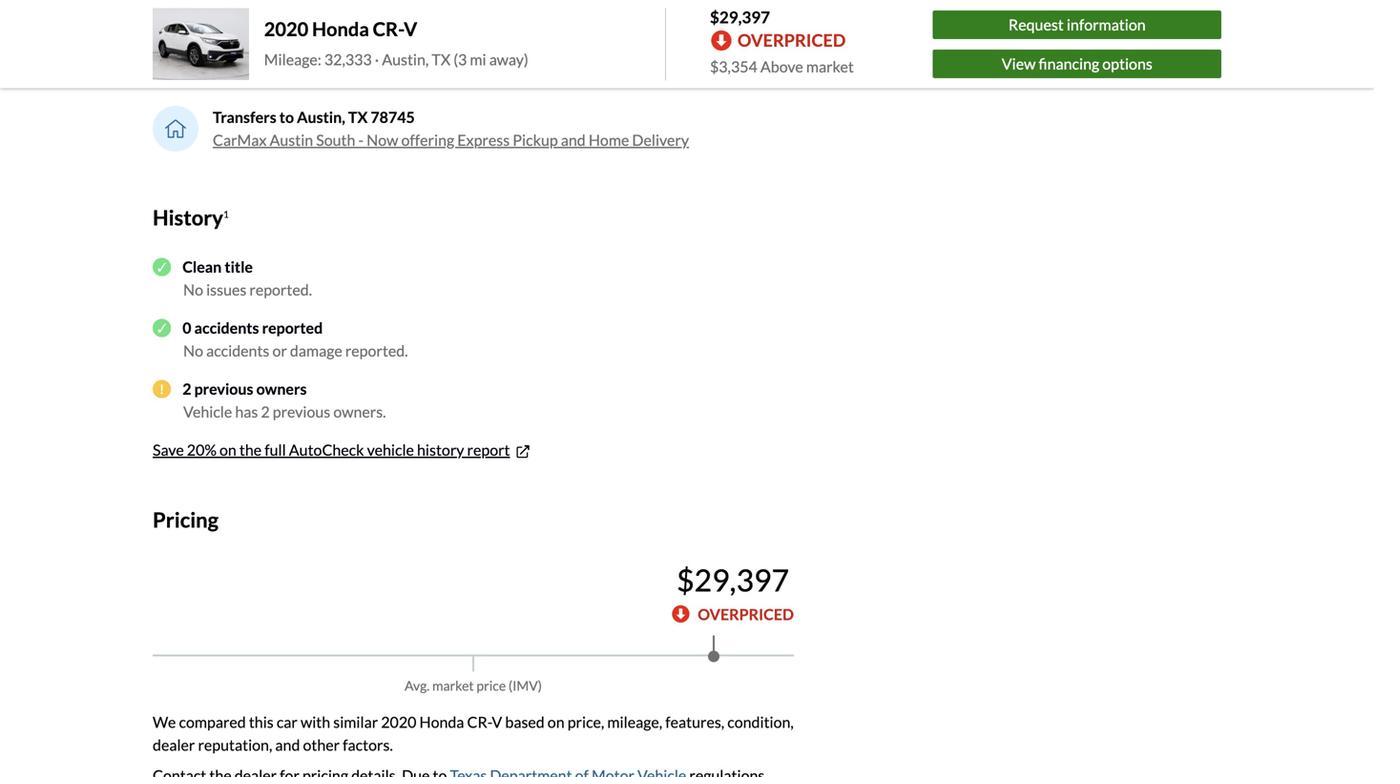 Task type: vqa. For each thing, say whether or not it's contained in the screenshot.
rightmost the TX
yes



Task type: describe. For each thing, give the bounding box(es) containing it.
information
[[1067, 15, 1146, 34]]

owners.
[[333, 403, 386, 421]]

no for no accidents or damage reported.
[[183, 341, 203, 360]]

$3,354
[[710, 57, 757, 76]]

transfers from denver, co 80234 carmax west 104th ave - now offering express pickup and home delivery
[[213, 26, 711, 67]]

history
[[417, 441, 464, 459]]

1 vertical spatial 2
[[261, 403, 270, 421]]

offering inside transfers to austin, tx 78745 carmax austin south - now offering express pickup and home delivery
[[401, 131, 454, 149]]

transfers to austin, tx 78745 carmax austin south - now offering express pickup and home delivery
[[213, 108, 689, 149]]

to
[[279, 108, 294, 126]]

2020 honda cr-v mileage: 32,333 · austin, tx (3 mi away)
[[264, 18, 528, 69]]

south
[[316, 131, 355, 149]]

(imv)
[[508, 678, 542, 694]]

- inside transfers from denver, co 80234 carmax west 104th ave - now offering express pickup and home delivery
[[380, 49, 385, 67]]

mileage,
[[607, 713, 662, 732]]

accidents for reported
[[194, 319, 259, 337]]

dealer
[[153, 736, 195, 755]]

denver,
[[315, 26, 368, 44]]

mileage:
[[264, 50, 321, 69]]

overpriced
[[738, 30, 846, 51]]

history
[[153, 205, 223, 230]]

this
[[249, 713, 274, 732]]

now inside transfers to austin, tx 78745 carmax austin south - now offering express pickup and home delivery
[[367, 131, 398, 149]]

78745
[[371, 108, 415, 126]]

transfers for west
[[213, 26, 276, 44]]

transferfrom image
[[162, 36, 189, 57]]

transferto image
[[164, 118, 187, 139]]

1 vertical spatial previous
[[273, 403, 330, 421]]

vehicle
[[183, 403, 232, 421]]

0
[[182, 319, 191, 337]]

title
[[225, 258, 253, 276]]

the
[[239, 441, 262, 459]]

view financing options
[[1002, 54, 1152, 73]]

carmax for carmax austin south - now offering express pickup and home delivery
[[213, 131, 267, 149]]

no accidents or damage reported.
[[183, 341, 408, 360]]

1 horizontal spatial reported.
[[345, 341, 408, 360]]

carmax west 104th ave - now offering express pickup and home delivery link
[[213, 49, 711, 67]]

condition,
[[727, 713, 794, 732]]

tx inside transfers to austin, tx 78745 carmax austin south - now offering express pickup and home delivery
[[348, 108, 368, 126]]

pickup inside transfers to austin, tx 78745 carmax austin south - now offering express pickup and home delivery
[[513, 131, 558, 149]]

with
[[301, 713, 330, 732]]

offering inside transfers from denver, co 80234 carmax west 104th ave - now offering express pickup and home delivery
[[423, 49, 476, 67]]

issues
[[206, 280, 246, 299]]

reputation,
[[198, 736, 272, 755]]

vehicle has 2 previous owners.
[[183, 403, 386, 421]]

1
[[223, 209, 229, 220]]

options
[[1102, 54, 1152, 73]]

80234
[[396, 26, 441, 44]]

austin, inside 2020 honda cr-v mileage: 32,333 · austin, tx (3 mi away)
[[382, 50, 429, 69]]

$3,354 above market
[[710, 57, 854, 76]]

clean
[[182, 258, 222, 276]]

reported
[[262, 319, 323, 337]]

price
[[476, 678, 506, 694]]

2020 honda cr-v image
[[153, 8, 249, 80]]

v inside we compared this car with similar 2020 honda cr-v based on price, mileage, features, condition, dealer reputation, and other factors.
[[492, 713, 502, 732]]

vdpcheck image for 0 accidents reported
[[153, 319, 171, 337]]

austin, inside transfers to austin, tx 78745 carmax austin south - now offering express pickup and home delivery
[[297, 108, 345, 126]]

other
[[303, 736, 340, 755]]

overpriced image
[[672, 606, 690, 624]]

features,
[[665, 713, 724, 732]]

view
[[1002, 54, 1036, 73]]

0 horizontal spatial 2
[[182, 380, 191, 398]]

express inside transfers to austin, tx 78745 carmax austin south - now offering express pickup and home delivery
[[457, 131, 510, 149]]

request information button
[[933, 10, 1221, 39]]

and inside transfers to austin, tx 78745 carmax austin south - now offering express pickup and home delivery
[[561, 131, 586, 149]]

avg. market price (imv)
[[405, 678, 542, 694]]

save 20% on the full autocheck vehicle history report
[[153, 441, 510, 459]]

view financing options button
[[933, 49, 1221, 78]]



Task type: locate. For each thing, give the bounding box(es) containing it.
pricing
[[153, 508, 219, 532]]

carmax left austin
[[213, 131, 267, 149]]

we compared this car with similar 2020 honda cr-v based on price, mileage, features, condition, dealer reputation, and other factors.
[[153, 713, 794, 755]]

0 vertical spatial home
[[610, 49, 651, 67]]

tx
[[432, 50, 450, 69], [348, 108, 368, 126]]

$29,397 up overpriced at the right
[[677, 562, 789, 599]]

home inside transfers from denver, co 80234 carmax west 104th ave - now offering express pickup and home delivery
[[610, 49, 651, 67]]

0 vertical spatial express
[[479, 49, 532, 67]]

2
[[182, 380, 191, 398], [261, 403, 270, 421]]

v right co
[[404, 18, 417, 40]]

home inside transfers to austin, tx 78745 carmax austin south - now offering express pickup and home delivery
[[589, 131, 629, 149]]

1 carmax from the top
[[213, 49, 267, 67]]

1 horizontal spatial honda
[[419, 713, 464, 732]]

and inside we compared this car with similar 2020 honda cr-v based on price, mileage, features, condition, dealer reputation, and other factors.
[[275, 736, 300, 755]]

1 horizontal spatial previous
[[273, 403, 330, 421]]

carmax for carmax west 104th ave - now offering express pickup and home delivery
[[213, 49, 267, 67]]

from
[[279, 26, 313, 44]]

- inside transfers to austin, tx 78745 carmax austin south - now offering express pickup and home delivery
[[358, 131, 364, 149]]

west
[[270, 49, 305, 67]]

request information
[[1009, 15, 1146, 34]]

no down clean
[[183, 280, 203, 299]]

accidents down 0 accidents reported at the left
[[206, 341, 269, 360]]

cr- inside we compared this car with similar 2020 honda cr-v based on price, mileage, features, condition, dealer reputation, and other factors.
[[467, 713, 492, 732]]

honda inside 2020 honda cr-v mileage: 32,333 · austin, tx (3 mi away)
[[312, 18, 369, 40]]

0 vertical spatial market
[[806, 57, 854, 76]]

0 vertical spatial tx
[[432, 50, 450, 69]]

save 20% on the full autocheck vehicle history report image
[[514, 443, 532, 461]]

0 vertical spatial carmax
[[213, 49, 267, 67]]

1 vertical spatial austin,
[[297, 108, 345, 126]]

0 horizontal spatial tx
[[348, 108, 368, 126]]

transfers left to
[[213, 108, 276, 126]]

market
[[806, 57, 854, 76], [432, 678, 474, 694]]

0 horizontal spatial honda
[[312, 18, 369, 40]]

no for no issues reported.
[[183, 280, 203, 299]]

2020 inside we compared this car with similar 2020 honda cr-v based on price, mileage, features, condition, dealer reputation, and other factors.
[[381, 713, 416, 732]]

1 vertical spatial cr-
[[467, 713, 492, 732]]

carmax austin south - now offering express pickup and home delivery link
[[213, 131, 689, 149]]

express
[[479, 49, 532, 67], [457, 131, 510, 149]]

no
[[183, 280, 203, 299], [183, 341, 203, 360]]

1 vertical spatial express
[[457, 131, 510, 149]]

1 vertical spatial 2020
[[381, 713, 416, 732]]

request
[[1009, 15, 1064, 34]]

1 vertical spatial -
[[358, 131, 364, 149]]

reported. right the damage at the top of the page
[[345, 341, 408, 360]]

damage
[[290, 341, 342, 360]]

2 vertical spatial and
[[275, 736, 300, 755]]

offering down 78745
[[401, 131, 454, 149]]

now down the 80234
[[388, 49, 420, 67]]

express down mi
[[457, 131, 510, 149]]

0 horizontal spatial market
[[432, 678, 474, 694]]

mi
[[470, 50, 486, 69]]

on
[[219, 441, 236, 459], [548, 713, 565, 732]]

(3
[[453, 50, 467, 69]]

1 vertical spatial market
[[432, 678, 474, 694]]

honda up 32,333
[[312, 18, 369, 40]]

honda inside we compared this car with similar 2020 honda cr-v based on price, mileage, features, condition, dealer reputation, and other factors.
[[419, 713, 464, 732]]

20%
[[187, 441, 217, 459]]

0 vertical spatial on
[[219, 441, 236, 459]]

2 vdpcheck image from the top
[[153, 319, 171, 337]]

tx up south
[[348, 108, 368, 126]]

1 transfers from the top
[[213, 26, 276, 44]]

full
[[265, 441, 286, 459]]

financing
[[1039, 54, 1099, 73]]

0 vertical spatial pickup
[[534, 49, 580, 67]]

delivery
[[654, 49, 711, 67], [632, 131, 689, 149]]

0 horizontal spatial 2020
[[264, 18, 308, 40]]

compared
[[179, 713, 246, 732]]

carmax left west
[[213, 49, 267, 67]]

2020 up factors.
[[381, 713, 416, 732]]

vdpcheck image
[[153, 258, 171, 276], [153, 319, 171, 337]]

offering down the 80234
[[423, 49, 476, 67]]

cr-
[[373, 18, 404, 40], [467, 713, 492, 732]]

on left the at the bottom of page
[[219, 441, 236, 459]]

cr- inside 2020 honda cr-v mileage: 32,333 · austin, tx (3 mi away)
[[373, 18, 404, 40]]

1 vertical spatial reported.
[[345, 341, 408, 360]]

v left based
[[492, 713, 502, 732]]

1 vertical spatial no
[[183, 341, 203, 360]]

2 right has
[[261, 403, 270, 421]]

v
[[404, 18, 417, 40], [492, 713, 502, 732]]

0 horizontal spatial reported.
[[249, 280, 312, 299]]

cr- up ·
[[373, 18, 404, 40]]

transfers for austin
[[213, 108, 276, 126]]

1 vertical spatial transfers
[[213, 108, 276, 126]]

0 vertical spatial $29,397
[[710, 7, 770, 27]]

1 horizontal spatial cr-
[[467, 713, 492, 732]]

overpriced
[[698, 605, 794, 624]]

·
[[375, 50, 379, 69]]

1 horizontal spatial 2020
[[381, 713, 416, 732]]

express right (3
[[479, 49, 532, 67]]

2 no from the top
[[183, 341, 203, 360]]

0 horizontal spatial previous
[[194, 380, 253, 398]]

2020
[[264, 18, 308, 40], [381, 713, 416, 732]]

2 transfers from the top
[[213, 108, 276, 126]]

no issues reported.
[[183, 280, 312, 299]]

tx inside 2020 honda cr-v mileage: 32,333 · austin, tx (3 mi away)
[[432, 50, 450, 69]]

now down 78745
[[367, 131, 398, 149]]

0 vertical spatial v
[[404, 18, 417, 40]]

2 right vdpalert image
[[182, 380, 191, 398]]

vehicle
[[367, 441, 414, 459]]

express inside transfers from denver, co 80234 carmax west 104th ave - now offering express pickup and home delivery
[[479, 49, 532, 67]]

owners
[[256, 380, 307, 398]]

reported.
[[249, 280, 312, 299], [345, 341, 408, 360]]

on left price,
[[548, 713, 565, 732]]

0 horizontal spatial v
[[404, 18, 417, 40]]

or
[[272, 341, 287, 360]]

0 vertical spatial accidents
[[194, 319, 259, 337]]

0 vertical spatial now
[[388, 49, 420, 67]]

0 vertical spatial no
[[183, 280, 203, 299]]

vdpalert image
[[153, 380, 171, 398]]

reported. up reported
[[249, 280, 312, 299]]

market right avg.
[[432, 678, 474, 694]]

no down "0"
[[183, 341, 203, 360]]

previous down "owners"
[[273, 403, 330, 421]]

0 vertical spatial 2
[[182, 380, 191, 398]]

we
[[153, 713, 176, 732]]

austin, up south
[[297, 108, 345, 126]]

history 1
[[153, 205, 229, 230]]

$29,397
[[710, 7, 770, 27], [677, 562, 789, 599]]

previous
[[194, 380, 253, 398], [273, 403, 330, 421]]

home
[[610, 49, 651, 67], [589, 131, 629, 149]]

pickup inside transfers from denver, co 80234 carmax west 104th ave - now offering express pickup and home delivery
[[534, 49, 580, 67]]

1 vdpcheck image from the top
[[153, 258, 171, 276]]

-
[[380, 49, 385, 67], [358, 131, 364, 149]]

1 vertical spatial delivery
[[632, 131, 689, 149]]

price,
[[567, 713, 604, 732]]

0 vertical spatial -
[[380, 49, 385, 67]]

0 accidents reported
[[182, 319, 323, 337]]

austin, down the 80234
[[382, 50, 429, 69]]

1 horizontal spatial on
[[548, 713, 565, 732]]

1 vertical spatial on
[[548, 713, 565, 732]]

save 20% on the full autocheck vehicle history report link
[[153, 441, 532, 461]]

vdpcheck image left clean
[[153, 258, 171, 276]]

2 carmax from the top
[[213, 131, 267, 149]]

0 vertical spatial austin,
[[382, 50, 429, 69]]

0 vertical spatial transfers
[[213, 26, 276, 44]]

1 vertical spatial and
[[561, 131, 586, 149]]

accidents
[[194, 319, 259, 337], [206, 341, 269, 360]]

2020 inside 2020 honda cr-v mileage: 32,333 · austin, tx (3 mi away)
[[264, 18, 308, 40]]

1 horizontal spatial 2
[[261, 403, 270, 421]]

2020 up west
[[264, 18, 308, 40]]

1 horizontal spatial tx
[[432, 50, 450, 69]]

1 vertical spatial offering
[[401, 131, 454, 149]]

1 vertical spatial carmax
[[213, 131, 267, 149]]

$29,397 up the $3,354 at the top of page
[[710, 7, 770, 27]]

1 vertical spatial now
[[367, 131, 398, 149]]

1 vertical spatial $29,397
[[677, 562, 789, 599]]

based
[[505, 713, 545, 732]]

now inside transfers from denver, co 80234 carmax west 104th ave - now offering express pickup and home delivery
[[388, 49, 420, 67]]

1 no from the top
[[183, 280, 203, 299]]

104th
[[308, 49, 349, 67]]

autocheck
[[289, 441, 364, 459]]

cr- down avg. market price (imv)
[[467, 713, 492, 732]]

1 vertical spatial honda
[[419, 713, 464, 732]]

transfers up west
[[213, 26, 276, 44]]

report
[[467, 441, 510, 459]]

1 vertical spatial home
[[589, 131, 629, 149]]

0 vertical spatial vdpcheck image
[[153, 258, 171, 276]]

v inside 2020 honda cr-v mileage: 32,333 · austin, tx (3 mi away)
[[404, 18, 417, 40]]

tx left (3
[[432, 50, 450, 69]]

and inside transfers from denver, co 80234 carmax west 104th ave - now offering express pickup and home delivery
[[583, 49, 607, 67]]

delivery inside transfers to austin, tx 78745 carmax austin south - now offering express pickup and home delivery
[[632, 131, 689, 149]]

accidents for or
[[206, 341, 269, 360]]

- right ·
[[380, 49, 385, 67]]

away)
[[489, 50, 528, 69]]

$29,397 for $3,354
[[710, 7, 770, 27]]

0 vertical spatial reported.
[[249, 280, 312, 299]]

market down overpriced
[[806, 57, 854, 76]]

carmax inside transfers to austin, tx 78745 carmax austin south - now offering express pickup and home delivery
[[213, 131, 267, 149]]

on inside we compared this car with similar 2020 honda cr-v based on price, mileage, features, condition, dealer reputation, and other factors.
[[548, 713, 565, 732]]

1 vertical spatial pickup
[[513, 131, 558, 149]]

0 horizontal spatial austin,
[[297, 108, 345, 126]]

offering
[[423, 49, 476, 67], [401, 131, 454, 149]]

previous up vehicle
[[194, 380, 253, 398]]

0 vertical spatial previous
[[194, 380, 253, 398]]

austin
[[270, 131, 313, 149]]

0 vertical spatial and
[[583, 49, 607, 67]]

1 vertical spatial tx
[[348, 108, 368, 126]]

ave
[[352, 49, 377, 67]]

- right south
[[358, 131, 364, 149]]

1 horizontal spatial -
[[380, 49, 385, 67]]

honda down avg.
[[419, 713, 464, 732]]

0 horizontal spatial -
[[358, 131, 364, 149]]

factors.
[[343, 736, 393, 755]]

0 vertical spatial delivery
[[654, 49, 711, 67]]

and
[[583, 49, 607, 67], [561, 131, 586, 149], [275, 736, 300, 755]]

car
[[277, 713, 298, 732]]

1 horizontal spatial austin,
[[382, 50, 429, 69]]

pickup right away)
[[534, 49, 580, 67]]

carmax
[[213, 49, 267, 67], [213, 131, 267, 149]]

$29,397 for overpriced
[[677, 562, 789, 599]]

1 vertical spatial vdpcheck image
[[153, 319, 171, 337]]

0 vertical spatial 2020
[[264, 18, 308, 40]]

has
[[235, 403, 258, 421]]

vdpcheck image for clean title
[[153, 258, 171, 276]]

similar
[[333, 713, 378, 732]]

clean title
[[182, 258, 253, 276]]

1 vertical spatial v
[[492, 713, 502, 732]]

1 horizontal spatial v
[[492, 713, 502, 732]]

above
[[760, 57, 803, 76]]

0 horizontal spatial on
[[219, 441, 236, 459]]

transfers inside transfers from denver, co 80234 carmax west 104th ave - now offering express pickup and home delivery
[[213, 26, 276, 44]]

0 horizontal spatial cr-
[[373, 18, 404, 40]]

co
[[371, 26, 394, 44]]

austin,
[[382, 50, 429, 69], [297, 108, 345, 126]]

delivery inside transfers from denver, co 80234 carmax west 104th ave - now offering express pickup and home delivery
[[654, 49, 711, 67]]

0 vertical spatial honda
[[312, 18, 369, 40]]

32,333
[[324, 50, 372, 69]]

2 previous owners
[[182, 380, 307, 398]]

save
[[153, 441, 184, 459]]

accidents down the issues
[[194, 319, 259, 337]]

carmax inside transfers from denver, co 80234 carmax west 104th ave - now offering express pickup and home delivery
[[213, 49, 267, 67]]

0 vertical spatial offering
[[423, 49, 476, 67]]

0 vertical spatial cr-
[[373, 18, 404, 40]]

avg.
[[405, 678, 430, 694]]

pickup down away)
[[513, 131, 558, 149]]

transfers inside transfers to austin, tx 78745 carmax austin south - now offering express pickup and home delivery
[[213, 108, 276, 126]]

1 vertical spatial accidents
[[206, 341, 269, 360]]

1 horizontal spatial market
[[806, 57, 854, 76]]

vdpcheck image left "0"
[[153, 319, 171, 337]]



